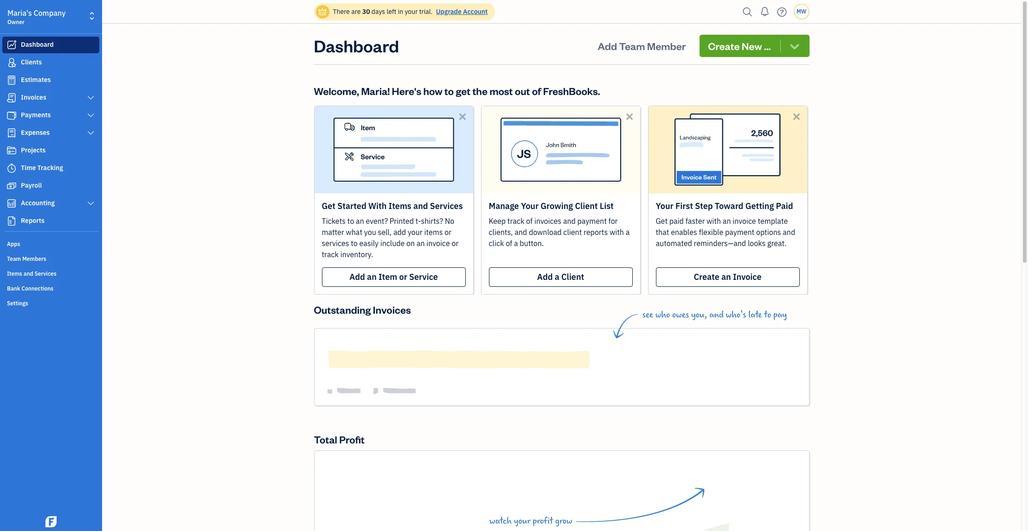 Task type: vqa. For each thing, say whether or not it's contained in the screenshot.
Rate / Taxes
no



Task type: describe. For each thing, give the bounding box(es) containing it.
services
[[322, 239, 349, 248]]

team inside button
[[619, 39, 645, 52]]

time tracking link
[[2, 160, 99, 177]]

see
[[642, 310, 653, 321]]

options
[[756, 228, 781, 237]]

paid
[[776, 201, 793, 212]]

estimate image
[[6, 76, 17, 85]]

total
[[314, 433, 337, 446]]

to left the pay
[[764, 310, 771, 321]]

welcome, maria! here's how to get the most out of freshbooks.
[[314, 84, 600, 97]]

projects link
[[2, 142, 99, 159]]

to up what
[[347, 217, 354, 226]]

faster
[[686, 217, 705, 226]]

estimates
[[21, 76, 51, 84]]

template
[[758, 217, 788, 226]]

create for create new …
[[708, 39, 740, 52]]

expense image
[[6, 129, 17, 138]]

matter
[[322, 228, 344, 237]]

mw
[[797, 8, 807, 15]]

freshbooks.
[[543, 84, 600, 97]]

great.
[[768, 239, 787, 248]]

add for add a client
[[537, 272, 553, 283]]

projects
[[21, 146, 46, 155]]

1 horizontal spatial dashboard
[[314, 35, 399, 57]]

and inside main element
[[24, 271, 33, 278]]

1 vertical spatial of
[[526, 217, 533, 226]]

how
[[423, 84, 443, 97]]

dismiss image for get started with items and services
[[457, 111, 468, 122]]

bank connections
[[7, 285, 54, 292]]

project image
[[6, 146, 17, 155]]

0 vertical spatial of
[[532, 84, 541, 97]]

most
[[490, 84, 513, 97]]

freshbooks image
[[44, 517, 58, 528]]

and up client
[[563, 217, 576, 226]]

who's
[[726, 310, 746, 321]]

add
[[394, 228, 406, 237]]

out
[[515, 84, 530, 97]]

your inside tickets to an event? printed t-shirts? no matter what you sell, add your items or services to easily include on an invoice or track inventory.
[[408, 228, 423, 237]]

company
[[34, 8, 66, 18]]

welcome,
[[314, 84, 359, 97]]

upgrade account link
[[434, 7, 488, 16]]

settings link
[[2, 297, 99, 310]]

clients link
[[2, 54, 99, 71]]

crown image
[[318, 7, 327, 16]]

dismiss image for manage your growing client list
[[624, 111, 635, 122]]

0 vertical spatial client
[[575, 201, 598, 212]]

clients,
[[489, 228, 513, 237]]

items and services
[[7, 271, 56, 278]]

accounting
[[21, 199, 55, 207]]

pay
[[774, 310, 787, 321]]

there are 30 days left in your trial. upgrade account
[[333, 7, 488, 16]]

grow
[[555, 516, 572, 527]]

items and services link
[[2, 267, 99, 281]]

dashboard link
[[2, 37, 99, 53]]

are
[[351, 7, 361, 16]]

team members link
[[2, 252, 99, 266]]

payroll link
[[2, 178, 99, 194]]

include
[[380, 239, 405, 248]]

paid
[[670, 217, 684, 226]]

enables
[[671, 228, 697, 237]]

easily
[[359, 239, 379, 248]]

time
[[21, 164, 36, 172]]

members
[[22, 256, 46, 263]]

t-
[[416, 217, 421, 226]]

total profit
[[314, 433, 365, 446]]

trial.
[[419, 7, 433, 16]]

keep track of invoices and payment for clients, and download client reports with a click of a button.
[[489, 217, 630, 248]]

connections
[[21, 285, 54, 292]]

apps link
[[2, 237, 99, 251]]

get paid faster with an invoice template that enables flexible payment options and automated reminders—and looks great.
[[656, 217, 796, 248]]

2 your from the left
[[656, 201, 674, 212]]

chevron large down image for accounting
[[87, 200, 95, 207]]

payroll
[[21, 181, 42, 190]]

reports link
[[2, 213, 99, 230]]

automated
[[656, 239, 692, 248]]

invoices
[[535, 217, 562, 226]]

that
[[656, 228, 669, 237]]

chevron large down image for invoices
[[87, 94, 95, 102]]

search image
[[740, 5, 755, 19]]

an inside get paid faster with an invoice template that enables flexible payment options and automated reminders—and looks great.
[[723, 217, 731, 226]]

toward
[[715, 201, 744, 212]]

with inside get paid faster with an invoice template that enables flexible payment options and automated reminders—and looks great.
[[707, 217, 721, 226]]

owes
[[672, 310, 689, 321]]

invoice
[[733, 272, 762, 283]]

chevron large down image for expenses
[[87, 129, 95, 137]]

0 vertical spatial your
[[405, 7, 418, 16]]

step
[[695, 201, 713, 212]]

tickets
[[322, 217, 346, 226]]

account
[[463, 7, 488, 16]]

timer image
[[6, 164, 17, 173]]

1 vertical spatial invoices
[[373, 303, 411, 316]]

bank connections link
[[2, 282, 99, 296]]

sell,
[[378, 228, 392, 237]]

invoice image
[[6, 93, 17, 103]]

0 vertical spatial services
[[430, 201, 463, 212]]

1 vertical spatial or
[[452, 239, 459, 248]]

payment image
[[6, 111, 17, 120]]

manage your growing client list
[[489, 201, 614, 212]]

inventory.
[[340, 250, 373, 259]]

an left item
[[367, 272, 377, 283]]

to left get
[[445, 84, 454, 97]]

get for get paid faster with an invoice template that enables flexible payment options and automated reminders—and looks great.
[[656, 217, 668, 226]]

service
[[409, 272, 438, 283]]

profit
[[339, 433, 365, 446]]

team inside main element
[[7, 256, 21, 263]]

and inside get paid faster with an invoice template that enables flexible payment options and automated reminders—and looks great.
[[783, 228, 796, 237]]

here's
[[392, 84, 421, 97]]

what
[[346, 228, 362, 237]]

add a client link
[[489, 268, 633, 287]]

client
[[564, 228, 582, 237]]

30
[[362, 7, 370, 16]]



Task type: locate. For each thing, give the bounding box(es) containing it.
add for add team member
[[598, 39, 617, 52]]

for
[[609, 217, 618, 226]]

your first step toward getting paid
[[656, 201, 793, 212]]

payment up reports
[[578, 217, 607, 226]]

client left list
[[575, 201, 598, 212]]

0 horizontal spatial a
[[514, 239, 518, 248]]

0 horizontal spatial dismiss image
[[457, 111, 468, 122]]

get for get started with items and services
[[322, 201, 336, 212]]

1 dismiss image from the left
[[457, 111, 468, 122]]

first
[[676, 201, 693, 212]]

a down keep track of invoices and payment for clients, and download client reports with a click of a button.
[[555, 272, 560, 283]]

1 vertical spatial chevron large down image
[[87, 200, 95, 207]]

no
[[445, 217, 454, 226]]

dashboard down are
[[314, 35, 399, 57]]

with
[[707, 217, 721, 226], [610, 228, 624, 237]]

0 vertical spatial items
[[389, 201, 412, 212]]

0 vertical spatial payment
[[578, 217, 607, 226]]

time tracking
[[21, 164, 63, 172]]

an left "invoice"
[[722, 272, 731, 283]]

1 vertical spatial get
[[656, 217, 668, 226]]

event?
[[366, 217, 388, 226]]

dashboard up clients
[[21, 40, 54, 49]]

2 horizontal spatial a
[[626, 228, 630, 237]]

main element
[[0, 0, 125, 532]]

track
[[508, 217, 525, 226], [322, 250, 339, 259]]

client down client
[[562, 272, 584, 283]]

0 horizontal spatial team
[[7, 256, 21, 263]]

add team member
[[598, 39, 686, 52]]

chevron large down image up expenses link
[[87, 112, 95, 119]]

of right click
[[506, 239, 512, 248]]

tickets to an event? printed t-shirts? no matter what you sell, add your items or services to easily include on an invoice or track inventory.
[[322, 217, 459, 259]]

outstanding
[[314, 303, 371, 316]]

payment inside keep track of invoices and payment for clients, and download client reports with a click of a button.
[[578, 217, 607, 226]]

1 horizontal spatial invoice
[[733, 217, 756, 226]]

0 horizontal spatial with
[[610, 228, 624, 237]]

0 horizontal spatial invoice
[[427, 239, 450, 248]]

1 vertical spatial services
[[35, 271, 56, 278]]

to down what
[[351, 239, 358, 248]]

0 horizontal spatial get
[[322, 201, 336, 212]]

client image
[[6, 58, 17, 67]]

chevron large down image down payroll link
[[87, 200, 95, 207]]

1 vertical spatial your
[[408, 228, 423, 237]]

click
[[489, 239, 504, 248]]

0 vertical spatial team
[[619, 39, 645, 52]]

and down team members
[[24, 271, 33, 278]]

items up printed
[[389, 201, 412, 212]]

1 vertical spatial a
[[514, 239, 518, 248]]

0 vertical spatial chevron large down image
[[87, 94, 95, 102]]

0 vertical spatial track
[[508, 217, 525, 226]]

0 vertical spatial get
[[322, 201, 336, 212]]

go to help image
[[775, 5, 790, 19]]

track inside tickets to an event? printed t-shirts? no matter what you sell, add your items or services to easily include on an invoice or track inventory.
[[322, 250, 339, 259]]

item
[[379, 272, 397, 283]]

flexible
[[699, 228, 724, 237]]

0 horizontal spatial your
[[521, 201, 539, 212]]

1 horizontal spatial get
[[656, 217, 668, 226]]

maria!
[[361, 84, 390, 97]]

create left new
[[708, 39, 740, 52]]

and up great.
[[783, 228, 796, 237]]

get inside get paid faster with an invoice template that enables flexible payment options and automated reminders—and looks great.
[[656, 217, 668, 226]]

days
[[372, 7, 385, 16]]

1 vertical spatial team
[[7, 256, 21, 263]]

0 vertical spatial invoices
[[21, 93, 46, 102]]

in
[[398, 7, 403, 16]]

0 horizontal spatial items
[[7, 271, 22, 278]]

there
[[333, 7, 350, 16]]

add an item or service
[[350, 272, 438, 283]]

expenses link
[[2, 125, 99, 142]]

0 vertical spatial chevron large down image
[[87, 129, 95, 137]]

0 horizontal spatial dashboard
[[21, 40, 54, 49]]

1 vertical spatial items
[[7, 271, 22, 278]]

0 vertical spatial or
[[445, 228, 452, 237]]

and up "t-"
[[414, 201, 428, 212]]

1 horizontal spatial team
[[619, 39, 645, 52]]

with down the for
[[610, 228, 624, 237]]

team
[[619, 39, 645, 52], [7, 256, 21, 263]]

invoice down toward
[[733, 217, 756, 226]]

1 horizontal spatial services
[[430, 201, 463, 212]]

get started with items and services
[[322, 201, 463, 212]]

invoice inside tickets to an event? printed t-shirts? no matter what you sell, add your items or services to easily include on an invoice or track inventory.
[[427, 239, 450, 248]]

0 vertical spatial create
[[708, 39, 740, 52]]

1 chevron large down image from the top
[[87, 129, 95, 137]]

services inside main element
[[35, 271, 56, 278]]

1 horizontal spatial track
[[508, 217, 525, 226]]

track inside keep track of invoices and payment for clients, and download client reports with a click of a button.
[[508, 217, 525, 226]]

chevron large down image
[[87, 94, 95, 102], [87, 112, 95, 119]]

chevron large down image inside expenses link
[[87, 129, 95, 137]]

dashboard image
[[6, 40, 17, 50]]

reports
[[584, 228, 608, 237]]

team down apps
[[7, 256, 21, 263]]

notifications image
[[758, 2, 772, 21]]

1 horizontal spatial items
[[389, 201, 412, 212]]

chevrondown image
[[788, 39, 801, 52]]

your up 'paid' on the top right of the page
[[656, 201, 674, 212]]

1 horizontal spatial payment
[[725, 228, 755, 237]]

0 horizontal spatial payment
[[578, 217, 607, 226]]

your down "t-"
[[408, 228, 423, 237]]

who
[[656, 310, 670, 321]]

2 vertical spatial of
[[506, 239, 512, 248]]

watch your profit grow
[[490, 516, 572, 527]]

the
[[473, 84, 488, 97]]

1 horizontal spatial dismiss image
[[624, 111, 635, 122]]

invoices up payments
[[21, 93, 46, 102]]

1 vertical spatial payment
[[725, 228, 755, 237]]

an down toward
[[723, 217, 731, 226]]

2 chevron large down image from the top
[[87, 112, 95, 119]]

create inside dropdown button
[[708, 39, 740, 52]]

1 vertical spatial invoice
[[427, 239, 450, 248]]

on
[[407, 239, 415, 248]]

items
[[389, 201, 412, 212], [7, 271, 22, 278]]

2 chevron large down image from the top
[[87, 200, 95, 207]]

late
[[749, 310, 762, 321]]

with inside keep track of invoices and payment for clients, and download client reports with a click of a button.
[[610, 228, 624, 237]]

items
[[424, 228, 443, 237]]

services up bank connections link
[[35, 271, 56, 278]]

and up button.
[[515, 228, 527, 237]]

2 horizontal spatial add
[[598, 39, 617, 52]]

items up bank
[[7, 271, 22, 278]]

0 horizontal spatial add
[[350, 272, 365, 283]]

services up no
[[430, 201, 463, 212]]

reminders—and
[[694, 239, 746, 248]]

create down reminders—and
[[694, 272, 720, 283]]

2 vertical spatial a
[[555, 272, 560, 283]]

1 vertical spatial with
[[610, 228, 624, 237]]

0 vertical spatial a
[[626, 228, 630, 237]]

1 your from the left
[[521, 201, 539, 212]]

with up flexible
[[707, 217, 721, 226]]

left
[[387, 7, 396, 16]]

printed
[[390, 217, 414, 226]]

0 horizontal spatial services
[[35, 271, 56, 278]]

looks
[[748, 239, 766, 248]]

track right keep
[[508, 217, 525, 226]]

getting
[[746, 201, 774, 212]]

create new …
[[708, 39, 771, 52]]

1 horizontal spatial add
[[537, 272, 553, 283]]

invoice down the 'items'
[[427, 239, 450, 248]]

1 horizontal spatial your
[[656, 201, 674, 212]]

an up what
[[356, 217, 364, 226]]

2 vertical spatial or
[[399, 272, 407, 283]]

payments link
[[2, 107, 99, 124]]

invoice inside get paid faster with an invoice template that enables flexible payment options and automated reminders—and looks great.
[[733, 217, 756, 226]]

money image
[[6, 181, 17, 191]]

clients
[[21, 58, 42, 66]]

0 vertical spatial invoice
[[733, 217, 756, 226]]

keep
[[489, 217, 506, 226]]

payments
[[21, 111, 51, 119]]

manage
[[489, 201, 519, 212]]

get up tickets
[[322, 201, 336, 212]]

add a client
[[537, 272, 584, 283]]

2 vertical spatial your
[[514, 516, 531, 527]]

client
[[575, 201, 598, 212], [562, 272, 584, 283]]

get
[[456, 84, 471, 97]]

chevron large down image up projects link at left
[[87, 129, 95, 137]]

to
[[445, 84, 454, 97], [347, 217, 354, 226], [351, 239, 358, 248], [764, 310, 771, 321]]

0 vertical spatial with
[[707, 217, 721, 226]]

your up invoices
[[521, 201, 539, 212]]

profit
[[533, 516, 553, 527]]

1 horizontal spatial invoices
[[373, 303, 411, 316]]

see who owes you, and who's late to pay
[[642, 310, 787, 321]]

1 vertical spatial track
[[322, 250, 339, 259]]

track down services
[[322, 250, 339, 259]]

report image
[[6, 217, 17, 226]]

dashboard
[[314, 35, 399, 57], [21, 40, 54, 49]]

of right the out on the top right
[[532, 84, 541, 97]]

your left profit
[[514, 516, 531, 527]]

estimates link
[[2, 72, 99, 89]]

dismiss image
[[791, 111, 802, 122]]

team members
[[7, 256, 46, 263]]

or
[[445, 228, 452, 237], [452, 239, 459, 248], [399, 272, 407, 283]]

1 vertical spatial chevron large down image
[[87, 112, 95, 119]]

chevron large down image
[[87, 129, 95, 137], [87, 200, 95, 207]]

add for add an item or service
[[350, 272, 365, 283]]

started
[[338, 201, 366, 212]]

mw button
[[794, 4, 810, 19]]

payment up looks at top
[[725, 228, 755, 237]]

an right on
[[417, 239, 425, 248]]

a left button.
[[514, 239, 518, 248]]

chevron large down image for payments
[[87, 112, 95, 119]]

expenses
[[21, 129, 50, 137]]

member
[[647, 39, 686, 52]]

invoices down add an item or service link
[[373, 303, 411, 316]]

1 chevron large down image from the top
[[87, 94, 95, 102]]

of left invoices
[[526, 217, 533, 226]]

0 horizontal spatial invoices
[[21, 93, 46, 102]]

add team member button
[[589, 35, 694, 57]]

dismiss image
[[457, 111, 468, 122], [624, 111, 635, 122]]

a right reports
[[626, 228, 630, 237]]

and
[[414, 201, 428, 212], [563, 217, 576, 226], [515, 228, 527, 237], [783, 228, 796, 237], [24, 271, 33, 278], [709, 310, 724, 321]]

get up that
[[656, 217, 668, 226]]

1 vertical spatial client
[[562, 272, 584, 283]]

maria's company owner
[[7, 8, 66, 26]]

chevron large down image up payments link on the left top
[[87, 94, 95, 102]]

payment inside get paid faster with an invoice template that enables flexible payment options and automated reminders—and looks great.
[[725, 228, 755, 237]]

create an invoice
[[694, 272, 762, 283]]

watch
[[490, 516, 512, 527]]

with
[[368, 201, 387, 212]]

add inside button
[[598, 39, 617, 52]]

invoice
[[733, 217, 756, 226], [427, 239, 450, 248]]

0 horizontal spatial track
[[322, 250, 339, 259]]

create for create an invoice
[[694, 272, 720, 283]]

chevron large down image inside payments link
[[87, 112, 95, 119]]

chart image
[[6, 199, 17, 208]]

maria's
[[7, 8, 32, 18]]

invoices inside main element
[[21, 93, 46, 102]]

and right you,
[[709, 310, 724, 321]]

items inside main element
[[7, 271, 22, 278]]

2 dismiss image from the left
[[624, 111, 635, 122]]

1 horizontal spatial with
[[707, 217, 721, 226]]

of
[[532, 84, 541, 97], [526, 217, 533, 226], [506, 239, 512, 248]]

your right in
[[405, 7, 418, 16]]

1 horizontal spatial a
[[555, 272, 560, 283]]

team left member
[[619, 39, 645, 52]]

add
[[598, 39, 617, 52], [350, 272, 365, 283], [537, 272, 553, 283]]

1 vertical spatial create
[[694, 272, 720, 283]]

settings
[[7, 300, 28, 307]]

invoices link
[[2, 90, 99, 106]]

list
[[600, 201, 614, 212]]

dashboard inside main element
[[21, 40, 54, 49]]



